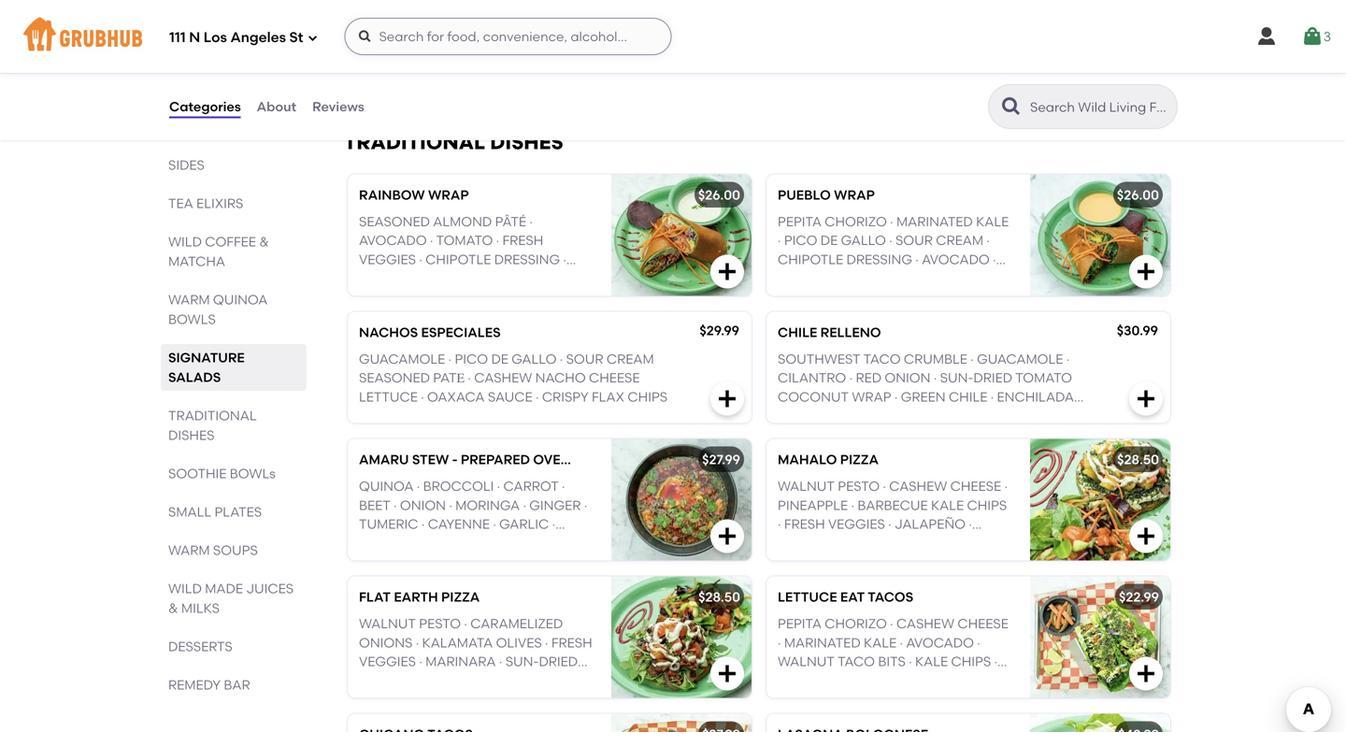 Task type: vqa. For each thing, say whether or not it's contained in the screenshot.
About Button at left top
yes



Task type: locate. For each thing, give the bounding box(es) containing it.
$30.99
[[1118, 323, 1159, 339]]

0 vertical spatial dishes
[[490, 131, 564, 154]]

dressing down pâté
[[495, 252, 560, 268]]

bits for kale
[[879, 654, 906, 670]]

0 vertical spatial veggies
[[359, 252, 416, 268]]

categories button
[[168, 73, 242, 140]]

chile down 'crumble'
[[949, 389, 988, 405]]

1 vertical spatial traditional dishes
[[168, 408, 257, 443]]

0 horizontal spatial fresh
[[503, 233, 544, 249]]

seasoned down rainbow
[[359, 214, 430, 230]]

chips inside guacamole · pico de gallo · sour cream seasoned patе · cashew nacho cheese lettuce · oaxaca sauce · crispy flax chips
[[628, 389, 668, 405]]

warm down small
[[168, 543, 210, 558]]

1 horizontal spatial $26.00
[[1118, 187, 1160, 203]]

moringa
[[456, 497, 520, 513]]

salads
[[168, 369, 221, 385]]

0 vertical spatial chile
[[778, 325, 818, 341]]

lettuce
[[359, 389, 418, 405], [778, 589, 838, 605]]

wild up the matcha
[[168, 234, 202, 250]]

dishes up soothie on the left
[[168, 427, 215, 443]]

cream
[[937, 233, 984, 249], [607, 351, 654, 367], [873, 408, 920, 424], [885, 673, 933, 689]]

& left milks
[[168, 601, 178, 616]]

red down relleno
[[856, 370, 882, 386]]

1 vertical spatial gallo
[[512, 351, 557, 367]]

0 vertical spatial warm
[[168, 292, 210, 308]]

2 wild from the top
[[168, 581, 202, 597]]

mahalo pizza image
[[1031, 439, 1171, 561]]

walnut up pumpkinseed
[[778, 654, 835, 670]]

sun-
[[359, 271, 393, 286], [778, 271, 812, 286], [941, 370, 974, 386]]

dressing
[[359, 66, 425, 82], [495, 252, 560, 268], [847, 252, 913, 268]]

lettuce left eat
[[778, 589, 838, 605]]

cashew inside walnut pesto · cashew cheese · pineapple · barbecue kale chips · fresh veggies · jalapeño · mixed green salad
[[890, 478, 948, 494]]

chorizo down eat
[[825, 616, 887, 632]]

chile
[[778, 325, 818, 341], [949, 389, 988, 405]]

marinated inside pepita chorizo · cashew cheese · marinated kale · avocado · walnut taco bits · kale chips · veggies · sour cream · pumpkinseed oil · oaxaca sauce
[[785, 635, 861, 651]]

guacamole
[[359, 351, 445, 367], [978, 351, 1064, 367]]

tomato up relleno
[[854, 271, 910, 286]]

small plates tab
[[168, 502, 299, 522]]

chorizo inside pepita chorizo · cashew cheese · marinated kale · avocado · walnut taco bits · kale chips · veggies · sour cream · pumpkinseed oil · oaxaca sauce
[[825, 616, 887, 632]]

$28.50
[[1118, 452, 1160, 468], [699, 589, 741, 605]]

walnut up pineapple at the bottom of the page
[[778, 478, 835, 494]]

cheese for lettuce eat tacos
[[958, 616, 1009, 632]]

0 horizontal spatial &
[[168, 601, 178, 616]]

eat
[[841, 589, 865, 605]]

gallo up "nacho"
[[512, 351, 557, 367]]

1 vertical spatial bits
[[879, 654, 906, 670]]

1 vertical spatial cashew
[[890, 478, 948, 494]]

chipotle down 'pueblo'
[[778, 252, 844, 268]]

pâté
[[495, 214, 527, 230]]

guacamole up enchilada on the right of the page
[[978, 351, 1064, 367]]

chipotle down almond at top left
[[426, 252, 491, 268]]

0 vertical spatial bits
[[419, 47, 447, 63]]

pepita
[[778, 214, 822, 230], [778, 616, 822, 632]]

dried up chile relleno
[[812, 271, 851, 286]]

pizza
[[841, 452, 879, 468], [442, 589, 480, 605]]

0 vertical spatial traditional dishes
[[344, 131, 564, 154]]

1 horizontal spatial chile
[[949, 389, 988, 405]]

1 vertical spatial seasoned
[[359, 370, 430, 386]]

coconut down cilantro
[[778, 389, 849, 405]]

wild inside wild coffee & matcha
[[168, 234, 202, 250]]

chipotle inside seasoned almond pâté · avocado · tomato · fresh veggies · chipotle dressing · sun-dried tomato coconut wrap
[[426, 252, 491, 268]]

1 vertical spatial pepita
[[778, 616, 822, 632]]

0 vertical spatial onion
[[885, 370, 931, 386]]

warm inside warm quinoa bowls
[[168, 292, 210, 308]]

dried
[[393, 271, 432, 286], [812, 271, 851, 286], [974, 370, 1013, 386]]

svg image up lasagna bolognese image
[[1136, 663, 1158, 685]]

veggies down the pesto at the right of the page
[[829, 516, 886, 532]]

chorizo down pueblo wrap
[[825, 214, 887, 230]]

1 vertical spatial $28.50
[[699, 589, 741, 605]]

pepita for marinated
[[778, 616, 822, 632]]

taco down relleno
[[864, 351, 901, 367]]

quinoa up beet
[[359, 478, 414, 494]]

2 seasoned from the top
[[359, 370, 430, 386]]

1 horizontal spatial dried
[[812, 271, 851, 286]]

0 vertical spatial traditional
[[344, 131, 486, 154]]

pizza right earth
[[442, 589, 480, 605]]

1 vertical spatial &
[[168, 601, 178, 616]]

pico
[[785, 233, 818, 249], [455, 351, 488, 367]]

dressing inside kale • bell pepper • tomato • avocado • red cabbage • walnut bits • pepitas • chipotle dressing
[[359, 66, 425, 82]]

veggies
[[359, 252, 416, 268], [829, 516, 886, 532], [778, 673, 835, 689]]

tomato
[[497, 9, 554, 25], [436, 233, 493, 249], [435, 271, 491, 286], [854, 271, 910, 286], [1016, 370, 1073, 386]]

bits
[[419, 47, 447, 63], [879, 654, 906, 670]]

chips inside walnut pesto · cashew cheese · pineapple · barbecue kale chips · fresh veggies · jalapeño · mixed green salad
[[968, 497, 1008, 513]]

0 vertical spatial taco
[[864, 351, 901, 367]]

green inside walnut pesto · cashew cheese · pineapple · barbecue kale chips · fresh veggies · jalapeño · mixed green salad
[[822, 535, 867, 551]]

wild for matcha
[[168, 234, 202, 250]]

sun- down 'crumble'
[[941, 370, 974, 386]]

marinated
[[897, 214, 974, 230], [785, 635, 861, 651]]

2 pepita from the top
[[778, 616, 822, 632]]

seasoned
[[359, 214, 430, 230], [359, 370, 430, 386]]

warm up bowls on the top left
[[168, 292, 210, 308]]

kale • bell pepper • tomato • avocado • red cabbage • walnut bits • pepitas • chipotle dressing
[[359, 9, 587, 82]]

1 vertical spatial pico
[[455, 351, 488, 367]]

0 horizontal spatial sun-
[[359, 271, 393, 286]]

sauce inside guacamole · pico de gallo · sour cream seasoned patе · cashew nacho cheese lettuce · oaxaca sauce · crispy flax chips
[[488, 389, 533, 405]]

0 horizontal spatial marinated
[[785, 635, 861, 651]]

0 horizontal spatial onion
[[400, 497, 446, 513]]

cashew
[[474, 370, 532, 386], [890, 478, 948, 494], [897, 616, 955, 632]]

2 $26.00 from the left
[[1118, 187, 1160, 203]]

jerky
[[405, 535, 446, 551]]

chile up southwest
[[778, 325, 818, 341]]

1 horizontal spatial pico
[[785, 233, 818, 249]]

0 vertical spatial oaxaca
[[427, 389, 485, 405]]

flat earth pizza image
[[612, 577, 752, 698]]

wild made juices & milks tab
[[168, 579, 299, 618]]

cashew right the patе
[[474, 370, 532, 386]]

1 vertical spatial marinated
[[785, 635, 861, 651]]

0 horizontal spatial de
[[491, 351, 509, 367]]

cashew down tacos
[[897, 616, 955, 632]]

walnut
[[359, 47, 416, 63], [778, 478, 835, 494], [778, 654, 835, 670]]

lettuce up amaru
[[359, 389, 418, 405]]

0 horizontal spatial pico
[[455, 351, 488, 367]]

quinoa down wild coffee & matcha tab
[[213, 292, 268, 308]]

2 horizontal spatial sauce
[[966, 692, 1011, 708]]

wild made juices & milks
[[168, 581, 294, 616]]

bits up oil
[[879, 654, 906, 670]]

cream inside southwest taco crumble · guacamole · cilantro · red onion · sun-dried tomato coconut wrap · green chile · enchilada sauce · sour cream
[[873, 408, 920, 424]]

red down pepper
[[439, 28, 464, 44]]

2 warm from the top
[[168, 543, 210, 558]]

bits for avocado
[[419, 47, 447, 63]]

warm soups
[[168, 543, 258, 558]]

1 horizontal spatial marinated
[[897, 214, 974, 230]]

2 guacamole from the left
[[978, 351, 1064, 367]]

taco
[[864, 351, 901, 367], [838, 654, 875, 670]]

0 horizontal spatial green
[[822, 535, 867, 551]]

fresh down pâté
[[503, 233, 544, 249]]

2 horizontal spatial sun-
[[941, 370, 974, 386]]

0 horizontal spatial sauce
[[488, 389, 533, 405]]

green down 'crumble'
[[901, 389, 946, 405]]

wild for &
[[168, 581, 202, 597]]

0 vertical spatial wild
[[168, 234, 202, 250]]

plates
[[215, 504, 262, 520]]

0 horizontal spatial guacamole
[[359, 351, 445, 367]]

2 vertical spatial veggies
[[778, 673, 835, 689]]

1 vertical spatial taco
[[838, 654, 875, 670]]

fresh inside walnut pesto · cashew cheese · pineapple · barbecue kale chips · fresh veggies · jalapeño · mixed green salad
[[785, 516, 826, 532]]

2 vertical spatial sauce
[[966, 692, 1011, 708]]

dried up enchilada on the right of the page
[[974, 370, 1013, 386]]

2 horizontal spatial chipotle
[[778, 252, 844, 268]]

1 horizontal spatial gallo
[[841, 233, 887, 249]]

0 horizontal spatial $26.00
[[699, 187, 741, 203]]

1 horizontal spatial chipotle
[[521, 47, 587, 63]]

pepita chorizo · cashew cheese · marinated kale · avocado · walnut taco bits · kale chips · veggies · sour cream · pumpkinseed oil · oaxaca sauce
[[778, 616, 1011, 708]]

green right mixed
[[822, 535, 867, 551]]

chipotle down cabbage
[[521, 47, 587, 63]]

de down pueblo wrap
[[821, 233, 838, 249]]

0 vertical spatial fresh
[[503, 233, 544, 249]]

nachos especiales
[[359, 325, 501, 341]]

1 horizontal spatial green
[[901, 389, 946, 405]]

dressing up reviews
[[359, 66, 425, 82]]

0 horizontal spatial oaxaca
[[427, 389, 485, 405]]

1 wild from the top
[[168, 234, 202, 250]]

sauce inside southwest taco crumble · guacamole · cilantro · red onion · sun-dried tomato coconut wrap · green chile · enchilada sauce · sour cream
[[778, 408, 823, 424]]

walnut down bell
[[359, 47, 416, 63]]

1 horizontal spatial quinoa
[[359, 478, 414, 494]]

main navigation navigation
[[0, 0, 1347, 73]]

0 horizontal spatial dishes
[[168, 427, 215, 443]]

1 horizontal spatial de
[[821, 233, 838, 249]]

over
[[534, 452, 570, 468]]

kale inside quinoa · broccoli · carrot · beet · onion · moringa · ginger · tumeric · cayenne · garlic · coco jerky · kale chips · avocado
[[456, 535, 489, 551]]

1 horizontal spatial coconut
[[778, 389, 849, 405]]

2 horizontal spatial dried
[[974, 370, 1013, 386]]

0 vertical spatial pepita
[[778, 214, 822, 230]]

0 vertical spatial walnut
[[359, 47, 416, 63]]

bits inside kale • bell pepper • tomato • avocado • red cabbage • walnut bits • pepitas • chipotle dressing
[[419, 47, 447, 63]]

pizza up the pesto at the right of the page
[[841, 452, 879, 468]]

dried inside southwest taco crumble · guacamole · cilantro · red onion · sun-dried tomato coconut wrap · green chile · enchilada sauce · sour cream
[[974, 370, 1013, 386]]

de
[[821, 233, 838, 249], [491, 351, 509, 367]]

veggies down rainbow
[[359, 252, 416, 268]]

1 vertical spatial chorizo
[[825, 616, 887, 632]]

los
[[204, 29, 227, 46]]

1 vertical spatial dishes
[[168, 427, 215, 443]]

2 horizontal spatial dressing
[[847, 252, 913, 268]]

made
[[205, 581, 243, 597]]

2 chorizo from the top
[[825, 616, 887, 632]]

0 horizontal spatial bits
[[419, 47, 447, 63]]

kale inside kale • bell pepper • tomato • avocado • red cabbage • walnut bits • pepitas • chipotle dressing
[[359, 9, 392, 25]]

traditional dishes up rainbow wrap
[[344, 131, 564, 154]]

1 horizontal spatial guacamole
[[978, 351, 1064, 367]]

traditional down salads
[[168, 408, 257, 424]]

0 horizontal spatial dried
[[393, 271, 432, 286]]

veggies inside seasoned almond pâté · avocado · tomato · fresh veggies · chipotle dressing · sun-dried tomato coconut wrap
[[359, 252, 416, 268]]

1 warm from the top
[[168, 292, 210, 308]]

chicano tacos image
[[612, 714, 752, 732]]

2 vertical spatial cashew
[[897, 616, 955, 632]]

taco inside southwest taco crumble · guacamole · cilantro · red onion · sun-dried tomato coconut wrap · green chile · enchilada sauce · sour cream
[[864, 351, 901, 367]]

1 vertical spatial traditional
[[168, 408, 257, 424]]

fresh up mixed
[[785, 516, 826, 532]]

lettuce eat tacos image
[[1031, 577, 1171, 698]]

kale
[[359, 9, 392, 25], [977, 214, 1010, 230], [932, 497, 964, 513], [456, 535, 489, 551], [864, 635, 897, 651], [916, 654, 949, 670]]

cashew for $27.99
[[890, 478, 948, 494]]

1 vertical spatial green
[[822, 535, 867, 551]]

1 chorizo from the top
[[825, 214, 887, 230]]

bits down bell
[[419, 47, 447, 63]]

1 pepita from the top
[[778, 214, 822, 230]]

oaxaca down the patе
[[427, 389, 485, 405]]

bowls
[[168, 311, 216, 327]]

0 vertical spatial seasoned
[[359, 214, 430, 230]]

1 vertical spatial fresh
[[785, 516, 826, 532]]

svg image up $30.99
[[1136, 261, 1158, 283]]

sour inside guacamole · pico de gallo · sour cream seasoned patе · cashew nacho cheese lettuce · oaxaca sauce · crispy flax chips
[[566, 351, 604, 367]]

pueblo
[[778, 187, 831, 203]]

svg image up the chicano tacos image
[[716, 663, 739, 685]]

chipotle inside pepita chorizo · marinated kale · pico de gallo · sour cream · chipotle dressing · avocado · sun-dried tomato coconut wrap
[[778, 252, 844, 268]]

bar
[[224, 677, 250, 693]]

guacamole down nachos
[[359, 351, 445, 367]]

sour inside pepita chorizo · marinated kale · pico de gallo · sour cream · chipotle dressing · avocado · sun-dried tomato coconut wrap
[[896, 233, 933, 249]]

traditional dishes
[[344, 131, 564, 154], [168, 408, 257, 443]]

wrap up nachos
[[359, 290, 399, 305]]

1 vertical spatial chile
[[949, 389, 988, 405]]

0 vertical spatial cheese
[[589, 370, 640, 386]]

svg image for guacamole · pico de gallo · sour cream seasoned patе · cashew nacho cheese lettuce · oaxaca sauce · crispy flax chips
[[716, 388, 739, 410]]

1 horizontal spatial dressing
[[495, 252, 560, 268]]

guacamole · pico de gallo · sour cream seasoned patе · cashew nacho cheese lettuce · oaxaca sauce · crispy flax chips
[[359, 351, 668, 405]]

pico down 'pueblo'
[[785, 233, 818, 249]]

chorizo inside pepita chorizo · marinated kale · pico de gallo · sour cream · chipotle dressing · avocado · sun-dried tomato coconut wrap
[[825, 214, 887, 230]]

reviews
[[312, 99, 365, 114]]

coconut down pâté
[[495, 271, 566, 286]]

tomato up enchilada on the right of the page
[[1016, 370, 1073, 386]]

crumble
[[904, 351, 968, 367]]

chorizo for de
[[825, 214, 887, 230]]

onion up jerky
[[400, 497, 446, 513]]

search icon image
[[1001, 95, 1023, 118]]

taco up oil
[[838, 654, 875, 670]]

1 vertical spatial lettuce
[[778, 589, 838, 605]]

tomato up cabbage
[[497, 9, 554, 25]]

0 vertical spatial cashew
[[474, 370, 532, 386]]

coconut inside pepita chorizo · marinated kale · pico de gallo · sour cream · chipotle dressing · avocado · sun-dried tomato coconut wrap
[[914, 271, 985, 286]]

wrap
[[428, 187, 469, 203], [834, 187, 875, 203], [359, 290, 399, 305], [778, 290, 818, 305], [852, 389, 892, 405]]

dried up nachos especiales
[[393, 271, 432, 286]]

1 vertical spatial pizza
[[442, 589, 480, 605]]

0 horizontal spatial coconut
[[495, 271, 566, 286]]

sun- up chile relleno
[[778, 271, 812, 286]]

pepita inside pepita chorizo · cashew cheese · marinated kale · avocado · walnut taco bits · kale chips · veggies · sour cream · pumpkinseed oil · oaxaca sauce
[[778, 616, 822, 632]]

3 button
[[1302, 20, 1332, 53]]

cheese
[[589, 370, 640, 386], [951, 478, 1002, 494], [958, 616, 1009, 632]]

onion
[[885, 370, 931, 386], [400, 497, 446, 513]]

cheese inside walnut pesto · cashew cheese · pineapple · barbecue kale chips · fresh veggies · jalapeño · mixed green salad
[[951, 478, 1002, 494]]

cheese inside pepita chorizo · cashew cheese · marinated kale · avocado · walnut taco bits · kale chips · veggies · sour cream · pumpkinseed oil · oaxaca sauce
[[958, 616, 1009, 632]]

wrap up chile relleno
[[778, 290, 818, 305]]

de inside guacamole · pico de gallo · sour cream seasoned patе · cashew nacho cheese lettuce · oaxaca sauce · crispy flax chips
[[491, 351, 509, 367]]

1 horizontal spatial bits
[[879, 654, 906, 670]]

gallo down pueblo wrap
[[841, 233, 887, 249]]

sauce
[[488, 389, 533, 405], [778, 408, 823, 424], [966, 692, 1011, 708]]

1 horizontal spatial $28.50
[[1118, 452, 1160, 468]]

gallo inside pepita chorizo · marinated kale · pico de gallo · sour cream · chipotle dressing · avocado · sun-dried tomato coconut wrap
[[841, 233, 887, 249]]

1 vertical spatial wild
[[168, 581, 202, 597]]

svg image for $28.50
[[716, 663, 739, 685]]

dishes
[[490, 131, 564, 154], [168, 427, 215, 443]]

wild
[[168, 234, 202, 250], [168, 581, 202, 597]]

cashew inside guacamole · pico de gallo · sour cream seasoned patе · cashew nacho cheese lettuce · oaxaca sauce · crispy flax chips
[[474, 370, 532, 386]]

signature salads
[[168, 350, 245, 385]]

avocado inside quinoa · broccoli · carrot · beet · onion · moringa · ginger · tumeric · cayenne · garlic · coco jerky · kale chips · avocado
[[359, 554, 427, 570]]

1 vertical spatial sauce
[[778, 408, 823, 424]]

seasoned inside guacamole · pico de gallo · sour cream seasoned patе · cashew nacho cheese lettuce · oaxaca sauce · crispy flax chips
[[359, 370, 430, 386]]

pesto
[[838, 478, 880, 494]]

chorizo
[[825, 214, 887, 230], [825, 616, 887, 632]]

cayenne
[[428, 516, 490, 532]]

elixirs
[[196, 195, 244, 211]]

1 horizontal spatial oaxaca
[[905, 692, 963, 708]]

0 vertical spatial de
[[821, 233, 838, 249]]

sun- up nachos
[[359, 271, 393, 286]]

wild up milks
[[168, 581, 202, 597]]

1 vertical spatial onion
[[400, 497, 446, 513]]

amaru stew - prepared over 118 degrees
[[359, 452, 655, 468]]

0 vertical spatial chorizo
[[825, 214, 887, 230]]

sour inside southwest taco crumble · guacamole · cilantro · red onion · sun-dried tomato coconut wrap · green chile · enchilada sauce · sour cream
[[832, 408, 870, 424]]

traditional
[[344, 131, 486, 154], [168, 408, 257, 424]]

taco inside pepita chorizo · cashew cheese · marinated kale · avocado · walnut taco bits · kale chips · veggies · sour cream · pumpkinseed oil · oaxaca sauce
[[838, 654, 875, 670]]

traditional up rainbow wrap
[[344, 131, 486, 154]]

oaxaca right oil
[[905, 692, 963, 708]]

remedy bar tab
[[168, 675, 299, 695]]

wrap down southwest
[[852, 389, 892, 405]]

pepita down 'pueblo'
[[778, 214, 822, 230]]

dishes up pâté
[[490, 131, 564, 154]]

0 horizontal spatial pizza
[[442, 589, 480, 605]]

Search Wild Living Foods search field
[[1029, 98, 1172, 116]]

0 vertical spatial gallo
[[841, 233, 887, 249]]

svg image
[[1302, 25, 1324, 48], [307, 32, 318, 43], [716, 261, 739, 283], [716, 388, 739, 410], [1136, 388, 1158, 410], [716, 525, 739, 548], [1136, 525, 1158, 548]]

coffee
[[205, 234, 256, 250]]

& right coffee
[[259, 234, 269, 250]]

& inside wild made juices & milks
[[168, 601, 178, 616]]

pepita inside pepita chorizo · marinated kale · pico de gallo · sour cream · chipotle dressing · avocado · sun-dried tomato coconut wrap
[[778, 214, 822, 230]]

0 vertical spatial pizza
[[841, 452, 879, 468]]

warm for warm quinoa bowls
[[168, 292, 210, 308]]

1 seasoned from the top
[[359, 214, 430, 230]]

svg image for southwest taco crumble · guacamole · cilantro · red onion · sun-dried tomato coconut wrap · green chile · enchilada sauce · sour cream
[[1136, 388, 1158, 410]]

gallo
[[841, 233, 887, 249], [512, 351, 557, 367]]

pico down especiales
[[455, 351, 488, 367]]

1 guacamole from the left
[[359, 351, 445, 367]]

pepita chorizo · marinated kale · pico de gallo · sour cream · chipotle dressing · avocado · sun-dried tomato coconut wrap
[[778, 214, 1010, 305]]

0 vertical spatial green
[[901, 389, 946, 405]]

kale inside pepita chorizo · marinated kale · pico de gallo · sour cream · chipotle dressing · avocado · sun-dried tomato coconut wrap
[[977, 214, 1010, 230]]

onion down 'crumble'
[[885, 370, 931, 386]]

juices
[[246, 581, 294, 597]]

seasoned down nachos
[[359, 370, 430, 386]]

1 horizontal spatial pizza
[[841, 452, 879, 468]]

dressing up relleno
[[847, 252, 913, 268]]

kale inside walnut pesto · cashew cheese · pineapple · barbecue kale chips · fresh veggies · jalapeño · mixed green salad
[[932, 497, 964, 513]]

coconut
[[495, 271, 566, 286], [914, 271, 985, 286], [778, 389, 849, 405]]

1 horizontal spatial sauce
[[778, 408, 823, 424]]

veggies inside walnut pesto · cashew cheese · pineapple · barbecue kale chips · fresh veggies · jalapeño · mixed green salad
[[829, 516, 886, 532]]

2 horizontal spatial coconut
[[914, 271, 985, 286]]

0 vertical spatial pico
[[785, 233, 818, 249]]

cashew up barbecue
[[890, 478, 948, 494]]

chorizo for kale
[[825, 616, 887, 632]]

cashew inside pepita chorizo · cashew cheese · marinated kale · avocado · walnut taco bits · kale chips · veggies · sour cream · pumpkinseed oil · oaxaca sauce
[[897, 616, 955, 632]]

coconut up 'crumble'
[[914, 271, 985, 286]]

svg image for walnut pesto · cashew cheese · pineapple · barbecue kale chips · fresh veggies · jalapeño · mixed green salad
[[1136, 525, 1158, 548]]

traditional dishes up soothie bowls
[[168, 408, 257, 443]]

quinoa · broccoli · carrot · beet · onion · moringa · ginger · tumeric · cayenne · garlic · coco jerky · kale chips · avocado
[[359, 478, 588, 570]]

$22.99
[[1120, 589, 1160, 605]]

1 vertical spatial walnut
[[778, 478, 835, 494]]

veggies up pumpkinseed
[[778, 673, 835, 689]]

bits inside pepita chorizo · cashew cheese · marinated kale · avocado · walnut taco bits · kale chips · veggies · sour cream · pumpkinseed oil · oaxaca sauce
[[879, 654, 906, 670]]

de inside pepita chorizo · marinated kale · pico de gallo · sour cream · chipotle dressing · avocado · sun-dried tomato coconut wrap
[[821, 233, 838, 249]]

onion inside quinoa · broccoli · carrot · beet · onion · moringa · ginger · tumeric · cayenne · garlic · coco jerky · kale chips · avocado
[[400, 497, 446, 513]]

wrap up almond at top left
[[428, 187, 469, 203]]

guacamole inside guacamole · pico de gallo · sour cream seasoned patе · cashew nacho cheese lettuce · oaxaca sauce · crispy flax chips
[[359, 351, 445, 367]]

Search for food, convenience, alcohol... search field
[[345, 18, 672, 55]]

svg image
[[1256, 25, 1279, 48], [358, 29, 373, 44], [1136, 261, 1158, 283], [716, 663, 739, 685], [1136, 663, 1158, 685]]

de down especiales
[[491, 351, 509, 367]]

0 vertical spatial marinated
[[897, 214, 974, 230]]

marinated inside pepita chorizo · marinated kale · pico de gallo · sour cream · chipotle dressing · avocado · sun-dried tomato coconut wrap
[[897, 214, 974, 230]]

$26.00 for seasoned almond pâté · avocado · tomato · fresh veggies · chipotle dressing · sun-dried tomato coconut wrap
[[699, 187, 741, 203]]

1 horizontal spatial red
[[856, 370, 882, 386]]

pueblo wrap image
[[1031, 175, 1171, 296]]

seasoned almond pâté · avocado · tomato · fresh veggies · chipotle dressing · sun-dried tomato coconut wrap
[[359, 214, 567, 305]]

pepita for pico
[[778, 214, 822, 230]]

warm inside warm soups tab
[[168, 543, 210, 558]]

0 horizontal spatial traditional dishes
[[168, 408, 257, 443]]

$26.00 for pepita chorizo · marinated kale · pico de gallo · sour cream · chipotle dressing · avocado · sun-dried tomato coconut wrap
[[1118, 187, 1160, 203]]

oaxaca
[[427, 389, 485, 405], [905, 692, 963, 708]]

pepita down lettuce eat tacos
[[778, 616, 822, 632]]

quinoa
[[213, 292, 268, 308], [359, 478, 414, 494]]

fresh
[[503, 233, 544, 249], [785, 516, 826, 532]]

$26.00
[[699, 187, 741, 203], [1118, 187, 1160, 203]]

avocado inside pepita chorizo · cashew cheese · marinated kale · avocado · walnut taco bits · kale chips · veggies · sour cream · pumpkinseed oil · oaxaca sauce
[[907, 635, 975, 651]]

sun- inside southwest taco crumble · guacamole · cilantro · red onion · sun-dried tomato coconut wrap · green chile · enchilada sauce · sour cream
[[941, 370, 974, 386]]

1 $26.00 from the left
[[699, 187, 741, 203]]

0 vertical spatial &
[[259, 234, 269, 250]]

1 horizontal spatial fresh
[[785, 516, 826, 532]]

0 horizontal spatial $28.50
[[699, 589, 741, 605]]

wild inside wild made juices & milks
[[168, 581, 202, 597]]



Task type: describe. For each thing, give the bounding box(es) containing it.
matcha
[[168, 253, 225, 269]]

onion inside southwest taco crumble · guacamole · cilantro · red onion · sun-dried tomato coconut wrap · green chile · enchilada sauce · sour cream
[[885, 370, 931, 386]]

garlic
[[500, 516, 549, 532]]

dressing inside seasoned almond pâté · avocado · tomato · fresh veggies · chipotle dressing · sun-dried tomato coconut wrap
[[495, 252, 560, 268]]

tea
[[168, 195, 193, 211]]

pico inside guacamole · pico de gallo · sour cream seasoned patе · cashew nacho cheese lettuce · oaxaca sauce · crispy flax chips
[[455, 351, 488, 367]]

categories
[[169, 99, 241, 114]]

1 horizontal spatial lettuce
[[778, 589, 838, 605]]

gallo inside guacamole · pico de gallo · sour cream seasoned patе · cashew nacho cheese lettuce · oaxaca sauce · crispy flax chips
[[512, 351, 557, 367]]

desserts tab
[[168, 637, 299, 657]]

rainbow wrap
[[359, 187, 469, 203]]

red inside kale • bell pepper • tomato • avocado • red cabbage • walnut bits • pepitas • chipotle dressing
[[439, 28, 464, 44]]

$28.50 for flat earth pizza
[[699, 589, 741, 605]]

nacho
[[536, 370, 586, 386]]

sides
[[168, 157, 205, 173]]

nachos
[[359, 325, 418, 341]]

cheese inside guacamole · pico de gallo · sour cream seasoned patе · cashew nacho cheese lettuce · oaxaca sauce · crispy flax chips
[[589, 370, 640, 386]]

tomato inside kale • bell pepper • tomato • avocado • red cabbage • walnut bits • pepitas • chipotle dressing
[[497, 9, 554, 25]]

bell
[[403, 9, 434, 25]]

walnut pesto · cashew cheese · pineapple · barbecue kale chips · fresh veggies · jalapeño · mixed green salad
[[778, 478, 1008, 551]]

degrees
[[594, 452, 655, 468]]

dried inside pepita chorizo · marinated kale · pico de gallo · sour cream · chipotle dressing · avocado · sun-dried tomato coconut wrap
[[812, 271, 851, 286]]

walnut inside pepita chorizo · cashew cheese · marinated kale · avocado · walnut taco bits · kale chips · veggies · sour cream · pumpkinseed oil · oaxaca sauce
[[778, 654, 835, 670]]

cream inside pepita chorizo · cashew cheese · marinated kale · avocado · walnut taco bits · kale chips · veggies · sour cream · pumpkinseed oil · oaxaca sauce
[[885, 673, 933, 689]]

oaxaca inside guacamole · pico de gallo · sour cream seasoned patе · cashew nacho cheese lettuce · oaxaca sauce · crispy flax chips
[[427, 389, 485, 405]]

soothie
[[168, 466, 227, 482]]

traditional inside traditional dishes tab
[[168, 408, 257, 424]]

lasagna bolognese image
[[1031, 714, 1171, 732]]

warm quinoa bowls tab
[[168, 290, 299, 329]]

tomato inside southwest taco crumble · guacamole · cilantro · red onion · sun-dried tomato coconut wrap · green chile · enchilada sauce · sour cream
[[1016, 370, 1073, 386]]

$29.99
[[700, 323, 740, 339]]

avocado inside kale • bell pepper • tomato • avocado • red cabbage • walnut bits • pepitas • chipotle dressing
[[359, 28, 427, 44]]

traditional dishes tab
[[168, 406, 299, 445]]

milks
[[181, 601, 220, 616]]

cabbage
[[467, 28, 531, 44]]

relleno
[[821, 325, 882, 341]]

lettuce inside guacamole · pico de gallo · sour cream seasoned patе · cashew nacho cheese lettuce · oaxaca sauce · crispy flax chips
[[359, 389, 418, 405]]

pineapple
[[778, 497, 849, 513]]

mixed
[[778, 535, 819, 551]]

cheese for mahalo pizza
[[951, 478, 1002, 494]]

oaxaca inside pepita chorizo · cashew cheese · marinated kale · avocado · walnut taco bits · kale chips · veggies · sour cream · pumpkinseed oil · oaxaca sauce
[[905, 692, 963, 708]]

tea elixirs tab
[[168, 194, 299, 213]]

3
[[1324, 28, 1332, 44]]

chips inside pepita chorizo · cashew cheese · marinated kale · avocado · walnut taco bits · kale chips · veggies · sour cream · pumpkinseed oil · oaxaca sauce
[[952, 654, 992, 670]]

remedy bar
[[168, 677, 250, 693]]

coconut inside southwest taco crumble · guacamole · cilantro · red onion · sun-dried tomato coconut wrap · green chile · enchilada sauce · sour cream
[[778, 389, 849, 405]]

chipotle image
[[612, 0, 752, 91]]

svg image for $22.99
[[1136, 663, 1158, 685]]

1 horizontal spatial traditional
[[344, 131, 486, 154]]

about button
[[256, 73, 298, 140]]

svg image right st
[[358, 29, 373, 44]]

pueblo wrap
[[778, 187, 875, 203]]

tumeric
[[359, 516, 419, 532]]

tea elixirs
[[168, 195, 244, 211]]

soothie bowls
[[168, 466, 276, 482]]

coco
[[359, 535, 402, 551]]

signature
[[168, 350, 245, 366]]

kale • bell pepper • tomato • avocado • red cabbage • walnut bits • pepitas • chipotle dressing button
[[348, 0, 752, 91]]

oil
[[874, 692, 896, 708]]

signature salads tab
[[168, 348, 299, 387]]

chile relleno
[[778, 325, 882, 341]]

tacos
[[868, 589, 914, 605]]

about
[[257, 99, 297, 114]]

barbecue
[[858, 497, 928, 513]]

sour inside pepita chorizo · cashew cheese · marinated kale · avocado · walnut taco bits · kale chips · veggies · sour cream · pumpkinseed oil · oaxaca sauce
[[845, 673, 882, 689]]

pico inside pepita chorizo · marinated kale · pico de gallo · sour cream · chipotle dressing · avocado · sun-dried tomato coconut wrap
[[785, 233, 818, 249]]

walnut inside kale • bell pepper • tomato • avocado • red cabbage • walnut bits • pepitas • chipotle dressing
[[359, 47, 416, 63]]

1 horizontal spatial traditional dishes
[[344, 131, 564, 154]]

lettuce eat tacos
[[778, 589, 914, 605]]

veggies inside pepita chorizo · cashew cheese · marinated kale · avocado · walnut taco bits · kale chips · veggies · sour cream · pumpkinseed oil · oaxaca sauce
[[778, 673, 835, 689]]

walnut inside walnut pesto · cashew cheese · pineapple · barbecue kale chips · fresh veggies · jalapeño · mixed green salad
[[778, 478, 835, 494]]

prepared
[[461, 452, 530, 468]]

cream inside pepita chorizo · marinated kale · pico de gallo · sour cream · chipotle dressing · avocado · sun-dried tomato coconut wrap
[[937, 233, 984, 249]]

wild coffee & matcha
[[168, 234, 269, 269]]

especiales
[[421, 325, 501, 341]]

desserts
[[168, 639, 233, 655]]

small
[[168, 504, 211, 520]]

southwest taco crumble · guacamole · cilantro · red onion · sun-dried tomato coconut wrap · green chile · enchilada sauce · sour cream
[[778, 351, 1075, 424]]

cream inside guacamole · pico de gallo · sour cream seasoned patе · cashew nacho cheese lettuce · oaxaca sauce · crispy flax chips
[[607, 351, 654, 367]]

tomato inside pepita chorizo · marinated kale · pico de gallo · sour cream · chipotle dressing · avocado · sun-dried tomato coconut wrap
[[854, 271, 910, 286]]

small plates
[[168, 504, 262, 520]]

coconut inside seasoned almond pâté · avocado · tomato · fresh veggies · chipotle dressing · sun-dried tomato coconut wrap
[[495, 271, 566, 286]]

guacamole inside southwest taco crumble · guacamole · cilantro · red onion · sun-dried tomato coconut wrap · green chile · enchilada sauce · sour cream
[[978, 351, 1064, 367]]

svg image for $26.00
[[1136, 261, 1158, 283]]

reviews button
[[312, 73, 366, 140]]

sun- inside pepita chorizo · marinated kale · pico de gallo · sour cream · chipotle dressing · avocado · sun-dried tomato coconut wrap
[[778, 271, 812, 286]]

& inside wild coffee & matcha
[[259, 234, 269, 250]]

chile inside southwest taco crumble · guacamole · cilantro · red onion · sun-dried tomato coconut wrap · green chile · enchilada sauce · sour cream
[[949, 389, 988, 405]]

1 horizontal spatial dishes
[[490, 131, 564, 154]]

svg image for quinoa · broccoli · carrot · beet · onion · moringa · ginger · tumeric · cayenne · garlic · coco jerky · kale chips · avocado
[[716, 525, 739, 548]]

-
[[452, 452, 458, 468]]

dressing inside pepita chorizo · marinated kale · pico de gallo · sour cream · chipotle dressing · avocado · sun-dried tomato coconut wrap
[[847, 252, 913, 268]]

jalapeño
[[895, 516, 966, 532]]

beet
[[359, 497, 391, 513]]

bowls
[[230, 466, 276, 482]]

red inside southwest taco crumble · guacamole · cilantro · red onion · sun-dried tomato coconut wrap · green chile · enchilada sauce · sour cream
[[856, 370, 882, 386]]

avocado inside seasoned almond pâté · avocado · tomato · fresh veggies · chipotle dressing · sun-dried tomato coconut wrap
[[359, 233, 427, 249]]

broccoli
[[423, 478, 494, 494]]

mahalo pizza
[[778, 452, 879, 468]]

flat
[[359, 589, 391, 605]]

traditional dishes inside tab
[[168, 408, 257, 443]]

sides tab
[[168, 155, 299, 175]]

soothie bowls tab
[[168, 464, 299, 484]]

patе
[[433, 370, 465, 386]]

avocado inside pepita chorizo · marinated kale · pico de gallo · sour cream · chipotle dressing · avocado · sun-dried tomato coconut wrap
[[922, 252, 990, 268]]

svg image for seasoned almond pâté · avocado · tomato · fresh veggies · chipotle dressing · sun-dried tomato coconut wrap
[[716, 261, 739, 283]]

sauce inside pepita chorizo · cashew cheese · marinated kale · avocado · walnut taco bits · kale chips · veggies · sour cream · pumpkinseed oil · oaxaca sauce
[[966, 692, 1011, 708]]

rainbow
[[359, 187, 425, 203]]

dishes inside traditional dishes
[[168, 427, 215, 443]]

wild coffee & matcha tab
[[168, 232, 299, 271]]

pumpkinseed
[[778, 692, 871, 708]]

green inside southwest taco crumble · guacamole · cilantro · red onion · sun-dried tomato coconut wrap · green chile · enchilada sauce · sour cream
[[901, 389, 946, 405]]

wrap inside seasoned almond pâté · avocado · tomato · fresh veggies · chipotle dressing · sun-dried tomato coconut wrap
[[359, 290, 399, 305]]

crispy
[[542, 389, 589, 405]]

rainbow wrap image
[[612, 175, 752, 296]]

earth
[[394, 589, 438, 605]]

carrot
[[504, 478, 559, 494]]

svg image left 3 button
[[1256, 25, 1279, 48]]

warm soups tab
[[168, 541, 299, 560]]

111
[[169, 29, 186, 46]]

amaru
[[359, 452, 409, 468]]

n
[[189, 29, 200, 46]]

chipotle inside kale • bell pepper • tomato • avocado • red cabbage • walnut bits • pepitas • chipotle dressing
[[521, 47, 587, 63]]

quinoa inside warm quinoa bowls
[[213, 292, 268, 308]]

wrap inside southwest taco crumble · guacamole · cilantro · red onion · sun-dried tomato coconut wrap · green chile · enchilada sauce · sour cream
[[852, 389, 892, 405]]

soups
[[213, 543, 258, 558]]

svg image inside 3 button
[[1302, 25, 1324, 48]]

warm for warm soups
[[168, 543, 210, 558]]

tomato down almond at top left
[[436, 233, 493, 249]]

angeles
[[231, 29, 286, 46]]

salad
[[870, 535, 914, 551]]

warm quinoa bowls
[[168, 292, 268, 327]]

pepitas
[[458, 47, 510, 63]]

pepper
[[437, 9, 486, 25]]

enchilada
[[998, 389, 1075, 405]]

mahalo
[[778, 452, 838, 468]]

flax
[[592, 389, 625, 405]]

quinoa inside quinoa · broccoli · carrot · beet · onion · moringa · ginger · tumeric · cayenne · garlic · coco jerky · kale chips · avocado
[[359, 478, 414, 494]]

wrap inside pepita chorizo · marinated kale · pico de gallo · sour cream · chipotle dressing · avocado · sun-dried tomato coconut wrap
[[778, 290, 818, 305]]

seasoned inside seasoned almond pâté · avocado · tomato · fresh veggies · chipotle dressing · sun-dried tomato coconut wrap
[[359, 214, 430, 230]]

stew
[[412, 452, 449, 468]]

tomato up especiales
[[435, 271, 491, 286]]

amaru stew - prepared over 118 degrees image
[[612, 439, 752, 561]]

st
[[290, 29, 304, 46]]

ginger
[[530, 497, 581, 513]]

sun- inside seasoned almond pâté · avocado · tomato · fresh veggies · chipotle dressing · sun-dried tomato coconut wrap
[[359, 271, 393, 286]]

fresh inside seasoned almond pâté · avocado · tomato · fresh veggies · chipotle dressing · sun-dried tomato coconut wrap
[[503, 233, 544, 249]]

chips inside quinoa · broccoli · carrot · beet · onion · moringa · ginger · tumeric · cayenne · garlic · coco jerky · kale chips · avocado
[[492, 535, 532, 551]]

111 n los angeles st
[[169, 29, 304, 46]]

dried inside seasoned almond pâté · avocado · tomato · fresh veggies · chipotle dressing · sun-dried tomato coconut wrap
[[393, 271, 432, 286]]

$27.99
[[703, 452, 741, 468]]

cashew for $28.50
[[897, 616, 955, 632]]

$28.50 for mahalo pizza
[[1118, 452, 1160, 468]]

wrap right 'pueblo'
[[834, 187, 875, 203]]

cilantro
[[778, 370, 847, 386]]



